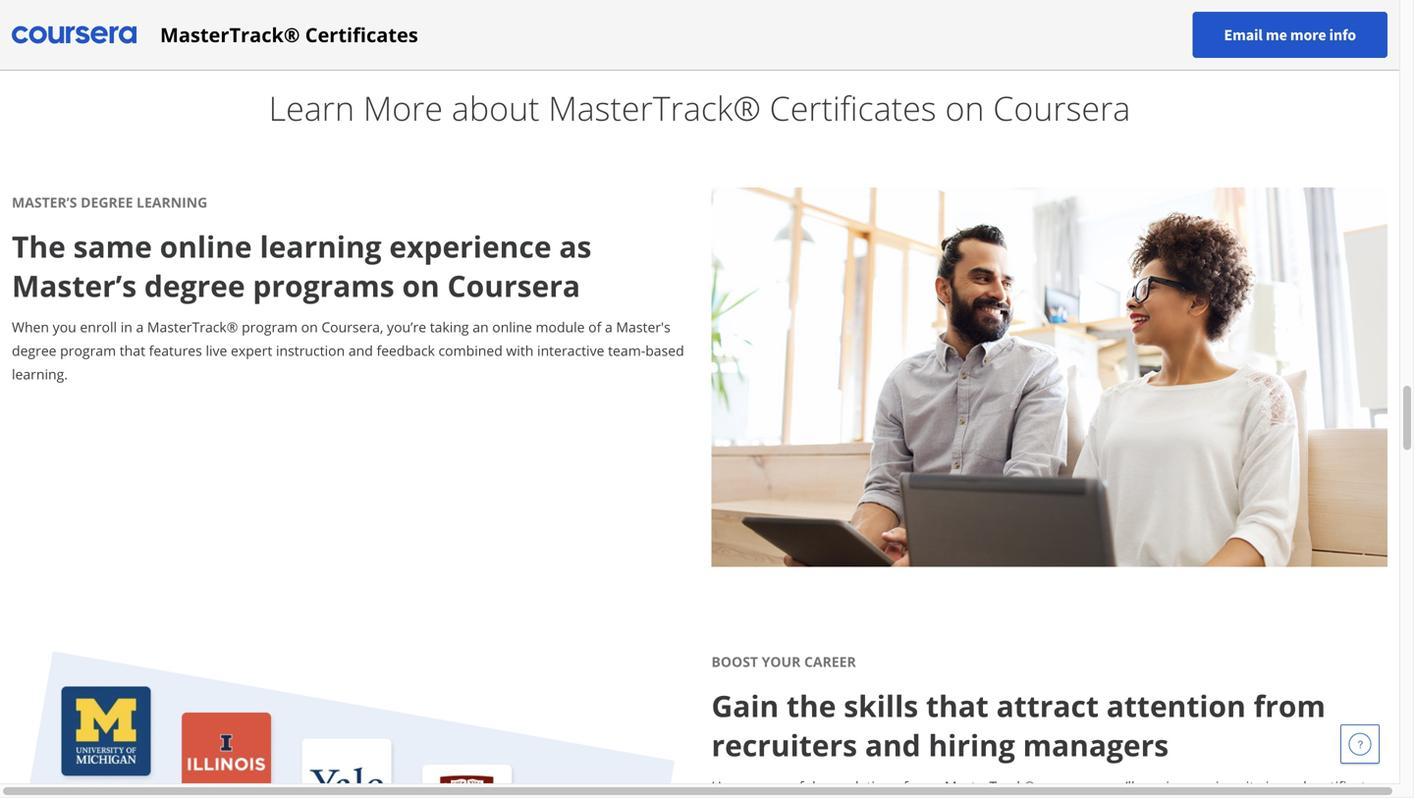 Task type: locate. For each thing, give the bounding box(es) containing it.
degree down when
[[12, 341, 57, 360]]

2 horizontal spatial a
[[1188, 778, 1196, 796]]

upon successful completion of your mastertrack® program, you'll receive a university-issued certificate
[[712, 778, 1374, 799]]

university-
[[1199, 778, 1266, 796]]

1 horizontal spatial online
[[492, 318, 532, 336]]

mastertrack® inside when you enroll in a mastertrack® program on coursera, you're taking an online module of a master's degree program that features live expert instruction and feedback combined with interactive team-based learning.
[[147, 318, 238, 336]]

0 horizontal spatial of
[[589, 318, 602, 336]]

1 horizontal spatial and
[[865, 725, 921, 766]]

1 horizontal spatial of
[[896, 778, 908, 796]]

upon
[[712, 778, 747, 796]]

managers
[[1023, 725, 1169, 766]]

gain
[[712, 686, 779, 726]]

module
[[536, 318, 585, 336]]

coursera
[[993, 85, 1131, 131], [448, 266, 581, 306]]

0 vertical spatial on
[[945, 85, 985, 131]]

learning
[[137, 193, 208, 212]]

0 horizontal spatial on
[[301, 318, 318, 336]]

online up with at the left of the page
[[492, 318, 532, 336]]

0 vertical spatial certificates
[[305, 21, 418, 48]]

and down coursera,
[[349, 341, 373, 360]]

online down "learning"
[[160, 226, 252, 267]]

you
[[53, 318, 76, 336]]

1 vertical spatial and
[[865, 725, 921, 766]]

master's up the
[[12, 193, 77, 212]]

mastertrack® inside upon successful completion of your mastertrack® program, you'll receive a university-issued certificate
[[945, 778, 1036, 796]]

1 horizontal spatial degree
[[144, 266, 245, 306]]

0 horizontal spatial online
[[160, 226, 252, 267]]

and up your
[[865, 725, 921, 766]]

program up the expert
[[242, 318, 298, 336]]

of inside when you enroll in a mastertrack® program on coursera, you're taking an online module of a master's degree program that features live expert instruction and feedback combined with interactive team-based learning.
[[589, 318, 602, 336]]

team-
[[608, 341, 646, 360]]

expert
[[231, 341, 272, 360]]

0 horizontal spatial coursera
[[448, 266, 581, 306]]

email me more info
[[1225, 25, 1357, 45]]

and inside when you enroll in a mastertrack® program on coursera, you're taking an online module of a master's degree program that features live expert instruction and feedback combined with interactive team-based learning.
[[349, 341, 373, 360]]

1 vertical spatial program
[[60, 341, 116, 360]]

on inside when you enroll in a mastertrack® program on coursera, you're taking an online module of a master's degree program that features live expert instruction and feedback combined with interactive team-based learning.
[[301, 318, 318, 336]]

master's
[[616, 318, 671, 336]]

online inside when you enroll in a mastertrack® program on coursera, you're taking an online module of a master's degree program that features live expert instruction and feedback combined with interactive team-based learning.
[[492, 318, 532, 336]]

coursera image
[[12, 19, 137, 51]]

issued
[[1266, 778, 1307, 796]]

receive
[[1139, 778, 1185, 796]]

certificates
[[305, 21, 418, 48], [770, 85, 937, 131]]

program
[[242, 318, 298, 336], [60, 341, 116, 360]]

attention
[[1107, 686, 1247, 726]]

online
[[160, 226, 252, 267], [492, 318, 532, 336]]

the
[[12, 226, 66, 267]]

on
[[945, 85, 985, 131], [402, 266, 440, 306], [301, 318, 318, 336]]

0 vertical spatial and
[[349, 341, 373, 360]]

2 master's from the top
[[12, 266, 137, 306]]

0 horizontal spatial degree
[[12, 341, 57, 360]]

hiring
[[929, 725, 1016, 766]]

that
[[120, 341, 145, 360], [926, 686, 989, 726]]

program,
[[1039, 778, 1099, 796]]

combined
[[439, 341, 503, 360]]

email
[[1225, 25, 1263, 45]]

a
[[136, 318, 144, 336], [605, 318, 613, 336], [1188, 778, 1196, 796]]

program down enroll
[[60, 341, 116, 360]]

and
[[349, 341, 373, 360], [865, 725, 921, 766]]

in
[[121, 318, 132, 336]]

1 horizontal spatial that
[[926, 686, 989, 726]]

about
[[452, 85, 540, 131]]

degree inside when you enroll in a mastertrack® program on coursera, you're taking an online module of a master's degree program that features live expert instruction and feedback combined with interactive team-based learning.
[[12, 341, 57, 360]]

0 vertical spatial of
[[589, 318, 602, 336]]

taking
[[430, 318, 469, 336]]

that right skills
[[926, 686, 989, 726]]

a inside upon successful completion of your mastertrack® program, you'll receive a university-issued certificate
[[1188, 778, 1196, 796]]

of
[[589, 318, 602, 336], [896, 778, 908, 796]]

1 vertical spatial on
[[402, 266, 440, 306]]

more
[[1291, 25, 1327, 45]]

a right in
[[136, 318, 144, 336]]

programs
[[253, 266, 395, 306]]

attract
[[997, 686, 1099, 726]]

features
[[149, 341, 202, 360]]

you'll
[[1102, 778, 1135, 796]]

0 horizontal spatial a
[[136, 318, 144, 336]]

0 vertical spatial master's
[[12, 193, 77, 212]]

feedback
[[377, 341, 435, 360]]

1 horizontal spatial on
[[402, 266, 440, 306]]

0 vertical spatial online
[[160, 226, 252, 267]]

1 vertical spatial coursera
[[448, 266, 581, 306]]

1 vertical spatial master's
[[12, 266, 137, 306]]

mastertrack®
[[160, 21, 300, 48], [549, 85, 761, 131], [147, 318, 238, 336], [945, 778, 1036, 796]]

learning.
[[12, 365, 68, 384]]

you're
[[387, 318, 426, 336]]

0 horizontal spatial program
[[60, 341, 116, 360]]

with
[[506, 341, 534, 360]]

a right receive
[[1188, 778, 1196, 796]]

of left your
[[896, 778, 908, 796]]

1 vertical spatial degree
[[12, 341, 57, 360]]

mastertrack® certificates
[[160, 21, 418, 48]]

1 horizontal spatial a
[[605, 318, 613, 336]]

0 vertical spatial that
[[120, 341, 145, 360]]

1 vertical spatial online
[[492, 318, 532, 336]]

2 horizontal spatial on
[[945, 85, 985, 131]]

completion
[[820, 778, 892, 796]]

master's
[[12, 193, 77, 212], [12, 266, 137, 306]]

1 vertical spatial of
[[896, 778, 908, 796]]

of up "interactive"
[[589, 318, 602, 336]]

0 vertical spatial degree
[[144, 266, 245, 306]]

info
[[1330, 25, 1357, 45]]

1 vertical spatial that
[[926, 686, 989, 726]]

a up team-
[[605, 318, 613, 336]]

1 horizontal spatial coursera
[[993, 85, 1131, 131]]

0 horizontal spatial and
[[349, 341, 373, 360]]

certificate
[[1311, 778, 1374, 796]]

degree up 'features'
[[144, 266, 245, 306]]

2 vertical spatial on
[[301, 318, 318, 336]]

that down in
[[120, 341, 145, 360]]

0 vertical spatial coursera
[[993, 85, 1131, 131]]

1 horizontal spatial program
[[242, 318, 298, 336]]

1 horizontal spatial certificates
[[770, 85, 937, 131]]

your
[[762, 653, 801, 671]]

that inside when you enroll in a mastertrack® program on coursera, you're taking an online module of a master's degree program that features live expert instruction and feedback combined with interactive team-based learning.
[[120, 341, 145, 360]]

degree
[[144, 266, 245, 306], [12, 341, 57, 360]]

0 horizontal spatial that
[[120, 341, 145, 360]]

more
[[363, 85, 443, 131]]

master's up you
[[12, 266, 137, 306]]



Task type: describe. For each thing, give the bounding box(es) containing it.
degree
[[81, 193, 133, 212]]

skills
[[844, 686, 919, 726]]

the
[[787, 686, 836, 726]]

interactive
[[537, 341, 605, 360]]

0 horizontal spatial certificates
[[305, 21, 418, 48]]

of inside upon successful completion of your mastertrack® program, you'll receive a university-issued certificate
[[896, 778, 908, 796]]

learning
[[260, 226, 382, 267]]

me
[[1266, 25, 1288, 45]]

experience
[[389, 226, 552, 267]]

gain the skills that attract attention from recruiters and hiring managers
[[712, 686, 1326, 766]]

recruiters
[[712, 725, 858, 766]]

career
[[805, 653, 856, 671]]

coursera,
[[322, 318, 384, 336]]

help center image
[[1349, 733, 1372, 756]]

when you enroll in a mastertrack® program on coursera, you're taking an online module of a master's degree program that features live expert instruction and feedback combined with interactive team-based learning.
[[12, 318, 684, 384]]

live
[[206, 341, 227, 360]]

same
[[73, 226, 152, 267]]

an
[[473, 318, 489, 336]]

successful
[[751, 778, 816, 796]]

that inside gain the skills that attract attention from recruiters and hiring managers
[[926, 686, 989, 726]]

master's inside the same online learning experience as master's degree programs on coursera
[[12, 266, 137, 306]]

master's degree learning
[[12, 193, 208, 212]]

your
[[912, 778, 941, 796]]

from
[[1254, 686, 1326, 726]]

1 master's from the top
[[12, 193, 77, 212]]

the same online learning experience as master's degree programs on coursera
[[12, 226, 592, 306]]

email me more info button
[[1193, 12, 1388, 58]]

degree inside the same online learning experience as master's degree programs on coursera
[[144, 266, 245, 306]]

when
[[12, 318, 49, 336]]

0 vertical spatial program
[[242, 318, 298, 336]]

instruction
[[276, 341, 345, 360]]

and inside gain the skills that attract attention from recruiters and hiring managers
[[865, 725, 921, 766]]

1 vertical spatial certificates
[[770, 85, 937, 131]]

learn more about mastertrack® certificates on coursera
[[269, 85, 1131, 131]]

on inside the same online learning experience as master's degree programs on coursera
[[402, 266, 440, 306]]

coursera inside the same online learning experience as master's degree programs on coursera
[[448, 266, 581, 306]]

learn
[[269, 85, 355, 131]]

based
[[646, 341, 684, 360]]

boost
[[712, 653, 758, 671]]

as
[[559, 226, 592, 267]]

enroll
[[80, 318, 117, 336]]

online inside the same online learning experience as master's degree programs on coursera
[[160, 226, 252, 267]]

boost your career
[[712, 653, 856, 671]]



Task type: vqa. For each thing, say whether or not it's contained in the screenshot.
be to the top
no



